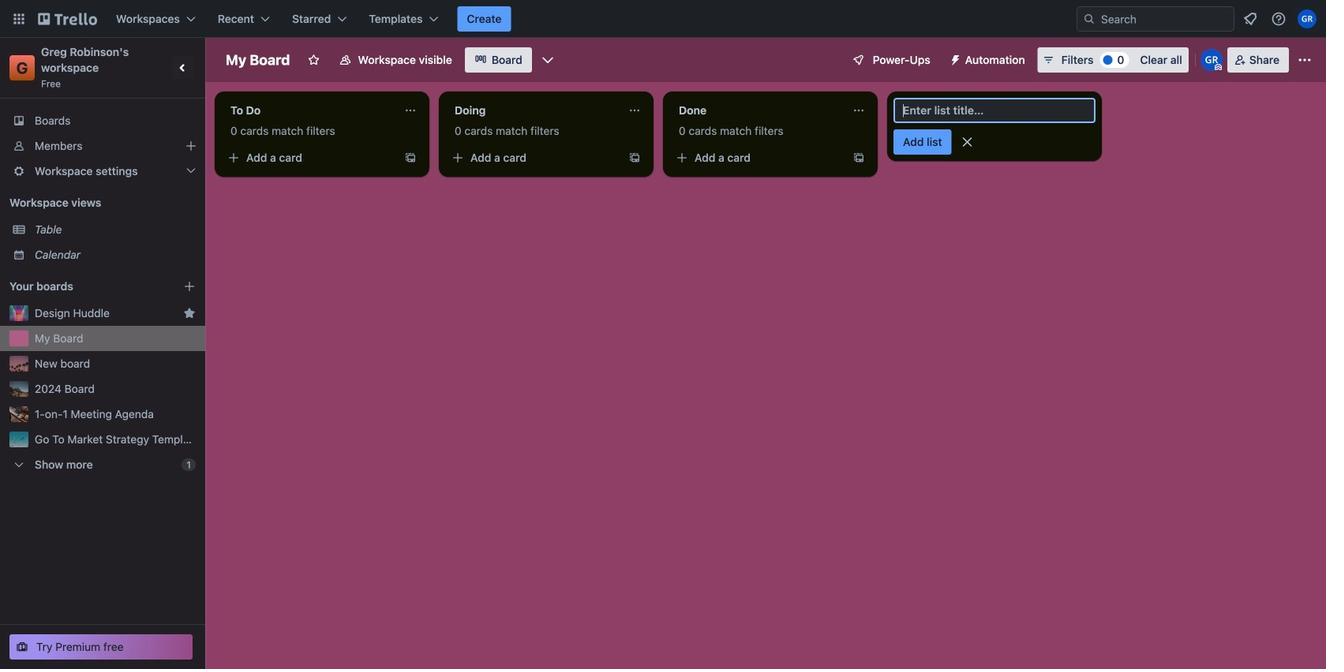 Task type: describe. For each thing, give the bounding box(es) containing it.
2 create from template… image from the left
[[628, 152, 641, 164]]

customize views image
[[540, 52, 556, 68]]

Board name text field
[[218, 47, 298, 73]]

cancel list editing image
[[960, 134, 975, 150]]

0 notifications image
[[1241, 9, 1260, 28]]

add board image
[[183, 280, 196, 293]]

workspace navigation collapse icon image
[[172, 57, 194, 79]]

open information menu image
[[1271, 11, 1287, 27]]



Task type: locate. For each thing, give the bounding box(es) containing it.
greg robinson (gregrobinson96) image
[[1201, 49, 1223, 71]]

1 horizontal spatial create from template… image
[[628, 152, 641, 164]]

Enter list title… text field
[[894, 98, 1096, 123]]

primary element
[[0, 0, 1326, 38]]

1 create from template… image from the left
[[404, 152, 417, 164]]

create from template… image
[[853, 152, 865, 164]]

show menu image
[[1297, 52, 1313, 68]]

star or unstar board image
[[307, 54, 320, 66]]

0 horizontal spatial create from template… image
[[404, 152, 417, 164]]

sm image
[[943, 47, 965, 69]]

create from template… image
[[404, 152, 417, 164], [628, 152, 641, 164]]

your boards with 7 items element
[[9, 277, 159, 296]]

search image
[[1083, 13, 1096, 25]]

starred icon image
[[183, 307, 196, 320]]

this member is an admin of this board. image
[[1215, 64, 1222, 71]]

None text field
[[221, 98, 398, 123], [445, 98, 622, 123], [669, 98, 846, 123], [221, 98, 398, 123], [445, 98, 622, 123], [669, 98, 846, 123]]

back to home image
[[38, 6, 97, 32]]

greg robinson (gregrobinson96) image
[[1298, 9, 1317, 28]]

Search field
[[1096, 8, 1234, 30]]



Task type: vqa. For each thing, say whether or not it's contained in the screenshot.
Create from template… image to the left
yes



